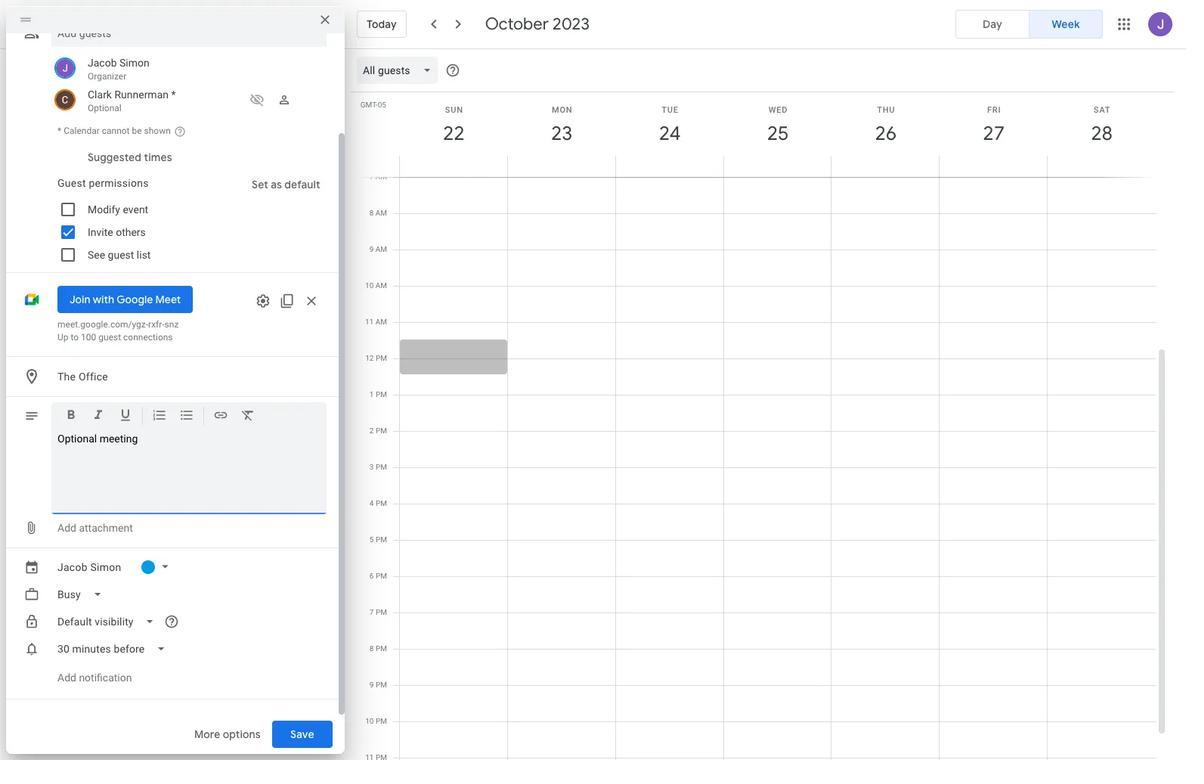 Task type: locate. For each thing, give the bounding box(es) containing it.
Week radio
[[1029, 10, 1103, 39]]

9 am
[[370, 245, 387, 253]]

pm for 7 pm
[[376, 608, 387, 616]]

add notification button
[[51, 660, 138, 696]]

23 column header
[[507, 92, 616, 177]]

5 pm from the top
[[376, 499, 387, 507]]

1 vertical spatial 10
[[365, 717, 374, 725]]

0 vertical spatial 10
[[365, 281, 374, 290]]

connections
[[123, 332, 173, 343]]

1 9 from the top
[[370, 245, 374, 253]]

2 7 from the top
[[370, 608, 374, 616]]

10 down 9 pm
[[365, 717, 374, 725]]

add left notification
[[57, 672, 76, 684]]

27
[[983, 121, 1004, 146]]

add
[[57, 522, 76, 534], [57, 672, 76, 684]]

set
[[252, 178, 269, 191]]

9 up 10 pm
[[370, 681, 374, 689]]

12 pm
[[365, 354, 387, 362]]

10 for 10 am
[[365, 281, 374, 290]]

pm right 5
[[376, 535, 387, 544]]

11 am
[[365, 318, 387, 326]]

am up the 9 am on the top of page
[[376, 209, 387, 217]]

0 vertical spatial guest
[[108, 249, 134, 261]]

1 vertical spatial optional
[[57, 433, 97, 445]]

9 up 10 am
[[370, 245, 374, 253]]

be
[[132, 126, 142, 136]]

pm for 9 pm
[[376, 681, 387, 689]]

up
[[57, 332, 68, 343]]

1
[[370, 390, 374, 399]]

0 vertical spatial jacob
[[88, 57, 117, 69]]

add left attachment
[[57, 522, 76, 534]]

today
[[367, 17, 397, 31]]

8
[[370, 209, 374, 217], [370, 644, 374, 653]]

add attachment button
[[51, 514, 139, 542]]

pm up 9 pm
[[376, 644, 387, 653]]

simon down attachment
[[90, 561, 121, 573]]

1 vertical spatial simon
[[90, 561, 121, 573]]

7 for 7 am
[[370, 172, 374, 181]]

option group
[[956, 10, 1103, 39]]

12
[[365, 354, 374, 362]]

guest
[[57, 177, 86, 189]]

8 pm from the top
[[376, 608, 387, 616]]

* inside clark runnerman * optional
[[171, 88, 176, 101]]

2 9 from the top
[[370, 681, 374, 689]]

friday, october 27 element
[[977, 116, 1012, 151]]

guest permissions
[[57, 177, 149, 189]]

7 pm from the top
[[376, 572, 387, 580]]

pm for 2 pm
[[376, 427, 387, 435]]

meet.google.com/ygz-
[[57, 319, 148, 330]]

1 add from the top
[[57, 522, 76, 534]]

0 horizontal spatial jacob
[[57, 561, 88, 573]]

0 vertical spatial simon
[[119, 57, 149, 69]]

2 am from the top
[[376, 209, 387, 217]]

pm right 3
[[376, 463, 387, 471]]

am for 11 am
[[376, 318, 387, 326]]

7 up 8 am
[[370, 172, 374, 181]]

monday, october 23 element
[[545, 116, 580, 151]]

to
[[71, 332, 79, 343]]

0 vertical spatial 9
[[370, 245, 374, 253]]

pm for 10 pm
[[376, 717, 387, 725]]

pm for 5 pm
[[376, 535, 387, 544]]

1 vertical spatial jacob
[[57, 561, 88, 573]]

jacob up the organizer
[[88, 57, 117, 69]]

tue
[[662, 105, 679, 115]]

1 vertical spatial add
[[57, 672, 76, 684]]

pm for 6 pm
[[376, 572, 387, 580]]

add attachment
[[57, 522, 133, 534]]

*
[[171, 88, 176, 101], [57, 126, 61, 136]]

sun 22
[[442, 105, 464, 146]]

cannot
[[102, 126, 130, 136]]

jacob down add attachment button
[[57, 561, 88, 573]]

1 vertical spatial 7
[[370, 608, 374, 616]]

optional down clark
[[88, 103, 122, 113]]

tuesday, october 24 element
[[653, 116, 688, 151]]

10 pm from the top
[[376, 681, 387, 689]]

pm down 9 pm
[[376, 717, 387, 725]]

6 pm from the top
[[376, 535, 387, 544]]

9 pm from the top
[[376, 644, 387, 653]]

remove formatting image
[[241, 408, 256, 425]]

pm for 1 pm
[[376, 390, 387, 399]]

2 pm from the top
[[376, 390, 387, 399]]

pm down 6 pm
[[376, 608, 387, 616]]

am down 8 am
[[376, 245, 387, 253]]

11 pm from the top
[[376, 717, 387, 725]]

1 vertical spatial *
[[57, 126, 61, 136]]

0 vertical spatial 8
[[370, 209, 374, 217]]

invite
[[88, 226, 113, 238]]

3 am from the top
[[376, 245, 387, 253]]

9
[[370, 245, 374, 253], [370, 681, 374, 689]]

27 column header
[[940, 92, 1048, 177]]

pm down 8 pm
[[376, 681, 387, 689]]

pm right 2
[[376, 427, 387, 435]]

4 am from the top
[[376, 281, 387, 290]]

10 pm
[[365, 717, 387, 725]]

7 down 6
[[370, 608, 374, 616]]

8 for 8 pm
[[370, 644, 374, 653]]

guest down meet.google.com/ygz-
[[99, 332, 121, 343]]

22 column header
[[399, 92, 508, 177]]

1 10 from the top
[[365, 281, 374, 290]]

join with google meet link
[[57, 286, 193, 313]]

1 vertical spatial 9
[[370, 681, 374, 689]]

24 column header
[[615, 92, 724, 177]]

clark runnerman, optional tree item
[[51, 85, 327, 116]]

simon up the organizer
[[119, 57, 149, 69]]

1 vertical spatial guest
[[99, 332, 121, 343]]

snz
[[165, 319, 179, 330]]

11
[[365, 318, 374, 326]]

pm for 12 pm
[[376, 354, 387, 362]]

optional inside 'description' text box
[[57, 433, 97, 445]]

am up 8 am
[[376, 172, 387, 181]]

guest
[[108, 249, 134, 261], [99, 332, 121, 343]]

default
[[285, 178, 321, 191]]

guest inside 'group'
[[108, 249, 134, 261]]

runnerman
[[115, 88, 169, 101]]

add for add attachment
[[57, 522, 76, 534]]

5 am from the top
[[376, 318, 387, 326]]

gmt-05
[[361, 101, 386, 109]]

clark
[[88, 88, 112, 101]]

1 horizontal spatial *
[[171, 88, 176, 101]]

7
[[370, 172, 374, 181], [370, 608, 374, 616]]

grid
[[351, 49, 1168, 760]]

4 pm from the top
[[376, 463, 387, 471]]

formatting options toolbar
[[51, 402, 327, 434]]

7 pm
[[370, 608, 387, 616]]

simon inside jacob simon organizer
[[119, 57, 149, 69]]

am
[[376, 172, 387, 181], [376, 209, 387, 217], [376, 245, 387, 253], [376, 281, 387, 290], [376, 318, 387, 326]]

2 pm
[[370, 427, 387, 435]]

05
[[378, 101, 386, 109]]

sunday, october 22 element
[[437, 116, 471, 151]]

times
[[144, 151, 172, 164]]

jacob
[[88, 57, 117, 69], [57, 561, 88, 573]]

wednesday, october 25 element
[[761, 116, 796, 151]]

2 8 from the top
[[370, 644, 374, 653]]

None field
[[357, 57, 444, 84], [51, 581, 114, 608], [51, 608, 167, 635], [51, 635, 178, 663], [357, 57, 444, 84], [51, 581, 114, 608], [51, 608, 167, 635], [51, 635, 178, 663]]

am down the 9 am on the top of page
[[376, 281, 387, 290]]

1 am from the top
[[376, 172, 387, 181]]

10 am
[[365, 281, 387, 290]]

simon
[[119, 57, 149, 69], [90, 561, 121, 573]]

optional down bold image
[[57, 433, 97, 445]]

0 vertical spatial *
[[171, 88, 176, 101]]

3 pm
[[370, 463, 387, 471]]

10 up 11
[[365, 281, 374, 290]]

shown
[[144, 126, 171, 136]]

set as default button
[[246, 171, 327, 198]]

fri
[[988, 105, 1002, 115]]

1 7 from the top
[[370, 172, 374, 181]]

optional inside clark runnerman * optional
[[88, 103, 122, 113]]

8 up the 9 am on the top of page
[[370, 209, 374, 217]]

others
[[116, 226, 146, 238]]

pm
[[376, 354, 387, 362], [376, 390, 387, 399], [376, 427, 387, 435], [376, 463, 387, 471], [376, 499, 387, 507], [376, 535, 387, 544], [376, 572, 387, 580], [376, 608, 387, 616], [376, 644, 387, 653], [376, 681, 387, 689], [376, 717, 387, 725]]

0 horizontal spatial *
[[57, 126, 61, 136]]

guest left list
[[108, 249, 134, 261]]

pm right 6
[[376, 572, 387, 580]]

2 10 from the top
[[365, 717, 374, 725]]

the
[[57, 371, 76, 383]]

pm right '12'
[[376, 354, 387, 362]]

grid containing 22
[[351, 49, 1168, 760]]

0 vertical spatial 7
[[370, 172, 374, 181]]

1 horizontal spatial jacob
[[88, 57, 117, 69]]

today button
[[357, 6, 407, 42]]

1 pm
[[370, 390, 387, 399]]

modify
[[88, 203, 120, 216]]

7 for 7 pm
[[370, 608, 374, 616]]

pm for 3 pm
[[376, 463, 387, 471]]

am for 10 am
[[376, 281, 387, 290]]

26 column header
[[832, 92, 940, 177]]

* left 'calendar'
[[57, 126, 61, 136]]

28 column header
[[1048, 92, 1156, 177]]

modify event
[[88, 203, 148, 216]]

8 up 9 pm
[[370, 644, 374, 653]]

jacob for jacob simon
[[57, 561, 88, 573]]

Guests text field
[[57, 20, 321, 47]]

meet.google.com/ygz-rxfr-snz up to 100 guest connections
[[57, 319, 179, 343]]

group containing guest permissions
[[51, 171, 327, 266]]

* down jacob simon, organizer tree item
[[171, 88, 176, 101]]

0 vertical spatial optional
[[88, 103, 122, 113]]

1 pm from the top
[[376, 354, 387, 362]]

jacob inside jacob simon organizer
[[88, 57, 117, 69]]

tue 24
[[658, 105, 680, 146]]

28
[[1091, 121, 1112, 146]]

1 8 from the top
[[370, 209, 374, 217]]

am right 11
[[376, 318, 387, 326]]

pm right 1
[[376, 390, 387, 399]]

2 add from the top
[[57, 672, 76, 684]]

join with google meet
[[70, 293, 181, 306]]

1 vertical spatial 8
[[370, 644, 374, 653]]

3 pm from the top
[[376, 427, 387, 435]]

pm right 4
[[376, 499, 387, 507]]

fri 27
[[983, 105, 1004, 146]]

26
[[874, 121, 896, 146]]

group
[[51, 171, 327, 266]]

0 vertical spatial add
[[57, 522, 76, 534]]



Task type: describe. For each thing, give the bounding box(es) containing it.
jacob simon
[[57, 561, 121, 573]]

option group containing day
[[956, 10, 1103, 39]]

list
[[137, 249, 151, 261]]

sat 28
[[1091, 105, 1112, 146]]

see
[[88, 249, 105, 261]]

wed
[[769, 105, 788, 115]]

5
[[370, 535, 374, 544]]

permissions
[[89, 177, 149, 189]]

6 pm
[[370, 572, 387, 580]]

23
[[550, 121, 572, 146]]

rxfr-
[[148, 319, 165, 330]]

bulleted list image
[[179, 408, 194, 425]]

underline image
[[118, 408, 133, 425]]

4 pm
[[370, 499, 387, 507]]

suggested times
[[88, 151, 172, 164]]

am for 7 am
[[376, 172, 387, 181]]

meeting
[[100, 433, 138, 445]]

october 2023
[[485, 14, 590, 35]]

wed 25
[[766, 105, 788, 146]]

25 column header
[[723, 92, 832, 177]]

jacob for jacob simon organizer
[[88, 57, 117, 69]]

show schedule of clark runnerman image
[[245, 88, 269, 112]]

simon for jacob simon organizer
[[119, 57, 149, 69]]

october
[[485, 14, 549, 35]]

notification
[[79, 672, 132, 684]]

google
[[117, 293, 153, 306]]

2023
[[553, 14, 590, 35]]

sun
[[445, 105, 463, 115]]

4
[[370, 499, 374, 507]]

100
[[81, 332, 96, 343]]

day
[[983, 17, 1003, 31]]

numbered list image
[[152, 408, 167, 425]]

gmt-
[[361, 101, 378, 109]]

the office button
[[51, 363, 327, 390]]

with
[[93, 293, 114, 306]]

suggested
[[88, 151, 141, 164]]

3
[[370, 463, 374, 471]]

see guest list
[[88, 249, 151, 261]]

22
[[442, 121, 464, 146]]

bold image
[[64, 408, 79, 425]]

simon for jacob simon
[[90, 561, 121, 573]]

8 am
[[370, 209, 387, 217]]

10 for 10 pm
[[365, 717, 374, 725]]

organizer
[[88, 71, 127, 82]]

8 for 8 am
[[370, 209, 374, 217]]

6
[[370, 572, 374, 580]]

9 for 9 pm
[[370, 681, 374, 689]]

attachment
[[79, 522, 133, 534]]

join
[[70, 293, 90, 306]]

guests invited to this event. tree
[[51, 53, 327, 116]]

suggested times button
[[82, 144, 178, 171]]

pm for 8 pm
[[376, 644, 387, 653]]

event
[[123, 203, 148, 216]]

week
[[1052, 17, 1081, 31]]

the office
[[57, 371, 108, 383]]

meet
[[155, 293, 181, 306]]

add notification
[[57, 672, 132, 684]]

* calendar cannot be shown
[[57, 126, 171, 136]]

office
[[79, 371, 108, 383]]

invite others
[[88, 226, 146, 238]]

jacob simon, organizer tree item
[[51, 53, 327, 85]]

am for 8 am
[[376, 209, 387, 217]]

calendar
[[64, 126, 100, 136]]

guest inside "meet.google.com/ygz-rxfr-snz up to 100 guest connections"
[[99, 332, 121, 343]]

24
[[658, 121, 680, 146]]

mon
[[552, 105, 573, 115]]

pm for 4 pm
[[376, 499, 387, 507]]

optional meeting
[[57, 433, 138, 445]]

jacob simon organizer
[[88, 57, 149, 82]]

thu 26
[[874, 105, 896, 146]]

Day radio
[[956, 10, 1030, 39]]

9 for 9 am
[[370, 245, 374, 253]]

add for add notification
[[57, 672, 76, 684]]

sat
[[1094, 105, 1111, 115]]

thursday, october 26 element
[[869, 116, 904, 151]]

9 pm
[[370, 681, 387, 689]]

as
[[271, 178, 282, 191]]

Description text field
[[57, 433, 321, 508]]

2
[[370, 427, 374, 435]]

8 pm
[[370, 644, 387, 653]]

set as default
[[252, 178, 321, 191]]

clark runnerman * optional
[[88, 88, 176, 113]]

am for 9 am
[[376, 245, 387, 253]]

7 am
[[370, 172, 387, 181]]

mon 23
[[550, 105, 573, 146]]

insert link image
[[213, 408, 228, 425]]

saturday, october 28 element
[[1085, 116, 1120, 151]]

thu
[[877, 105, 896, 115]]

italic image
[[91, 408, 106, 425]]



Task type: vqa. For each thing, say whether or not it's contained in the screenshot.
&
no



